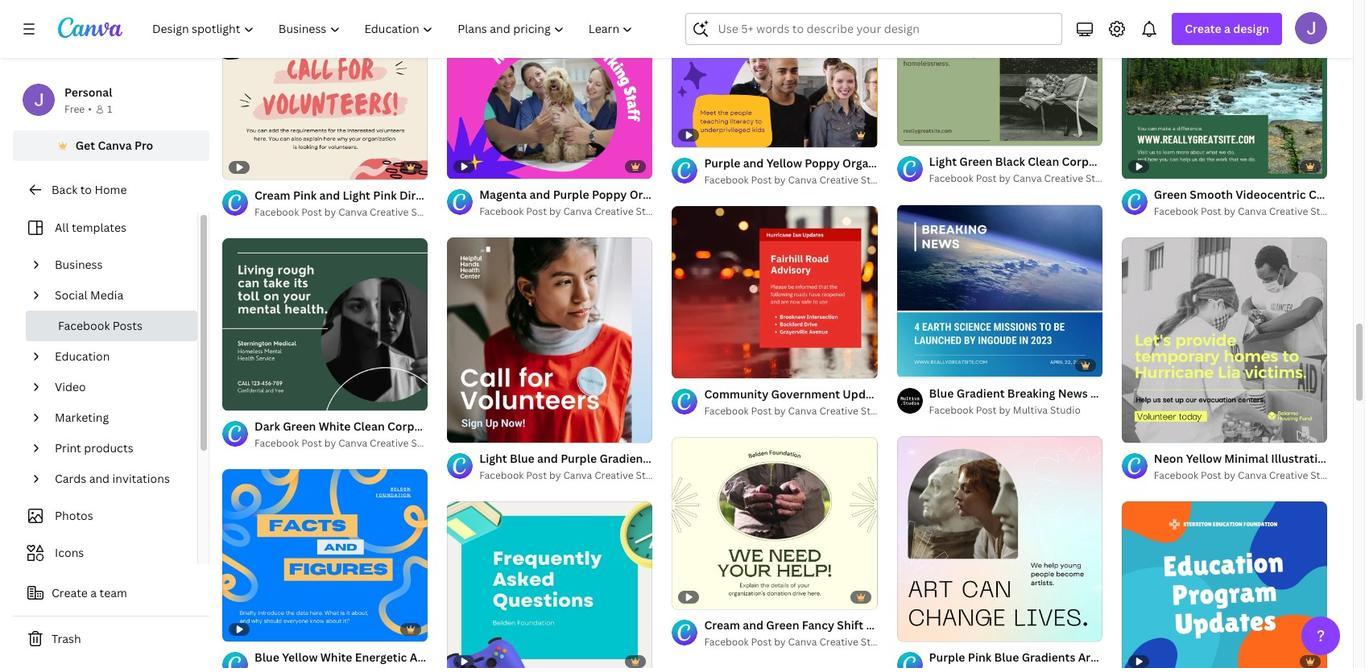 Task type: vqa. For each thing, say whether or not it's contained in the screenshot.
the James Peterson icon
no



Task type: describe. For each thing, give the bounding box(es) containing it.
video
[[55, 379, 86, 395]]

education link
[[48, 342, 188, 372]]

green inside green smooth videocentric call to act facebook post by canva creative studio
[[1154, 187, 1188, 202]]

business link
[[48, 250, 188, 280]]

by inside light blue and purple gradients health facebook post facebook post by canva creative studio
[[550, 469, 561, 483]]

community government updates facebook post in red maroon corporate gradient style image
[[672, 206, 878, 378]]

studio inside blue gradient breaking news science missions facebook post facebook post by multiva studio
[[1051, 403, 1081, 417]]

by inside blue gradient breaking news science missions facebook post facebook post by multiva studio
[[999, 403, 1011, 417]]

and inside light blue and purple gradients health facebook post facebook post by canva creative studio
[[537, 451, 558, 467]]

get canva pro
[[75, 138, 153, 153]]

education
[[55, 349, 110, 364]]

marketing link
[[48, 403, 188, 433]]

templates
[[72, 220, 126, 235]]

create for create a design
[[1185, 21, 1222, 36]]

purple
[[561, 451, 597, 467]]

3
[[926, 623, 932, 635]]

icons
[[55, 545, 84, 561]]

business
[[55, 257, 103, 272]]

photos
[[55, 508, 93, 524]]

light blue and purple gradients health facebook post image
[[447, 238, 653, 443]]

canva inside light blue and purple gradients health facebook post facebook post by canva creative studio
[[564, 469, 592, 483]]

free
[[64, 102, 85, 116]]

1 of 3 link
[[897, 437, 1103, 642]]

call inside green smooth videocentric call to act facebook post by canva creative studio
[[1309, 187, 1330, 202]]

science
[[1091, 386, 1134, 401]]

green inside cream and green fancy shift call to action facebook post facebook post by canva creative studio
[[766, 618, 800, 633]]

creative inside cream and green fancy shift call to action facebook post facebook post by canva creative studio
[[820, 635, 859, 649]]

design
[[1234, 21, 1270, 36]]

a for team
[[90, 586, 97, 601]]

create a design
[[1185, 21, 1270, 36]]

personal
[[64, 85, 112, 100]]

by inside green smooth videocentric call to act facebook post by canva creative studio
[[1224, 205, 1236, 218]]

media
[[90, 288, 124, 303]]

blue gradient breaking news science missions facebook post facebook post by multiva studio
[[929, 386, 1267, 417]]

products
[[84, 441, 133, 456]]

news
[[1058, 386, 1088, 401]]

blue inside blue gradient breaking news science missions facebook post facebook post by multiva studio
[[929, 386, 954, 401]]

back to home
[[52, 182, 127, 197]]

cards
[[55, 471, 86, 487]]

blue gradient breaking news science missions facebook post image
[[897, 205, 1103, 377]]

cream and green fancy shift call to action facebook post link
[[704, 617, 1023, 635]]

Search search field
[[718, 14, 1053, 44]]

top level navigation element
[[142, 13, 647, 45]]

blue inside light blue and purple gradients health facebook post facebook post by canva creative studio
[[510, 451, 535, 467]]

breaking
[[1008, 386, 1056, 401]]

get canva pro button
[[13, 131, 209, 161]]

get
[[75, 138, 95, 153]]

and for cards and invitations
[[89, 471, 110, 487]]

post inside green smooth videocentric call to act facebook post by canva creative studio
[[1201, 205, 1222, 218]]

gradients
[[600, 451, 654, 467]]

facebook post by multiva studio link
[[929, 403, 1103, 419]]

neon yellow minimal illustrative human services facebook post image
[[1122, 238, 1328, 443]]

pro
[[135, 138, 153, 153]]

purple pink blue gradients arts culture and humanities facebook post image
[[897, 437, 1103, 642]]

act
[[1347, 187, 1366, 202]]

print products link
[[48, 433, 188, 464]]



Task type: locate. For each thing, give the bounding box(es) containing it.
a left design on the right of page
[[1225, 21, 1231, 36]]

green left fancy
[[766, 618, 800, 633]]

1 horizontal spatial and
[[537, 451, 558, 467]]

a
[[1225, 21, 1231, 36], [90, 586, 97, 601]]

create a design button
[[1173, 13, 1283, 45]]

studio inside cream and green fancy shift call to action facebook post facebook post by canva creative studio
[[861, 635, 892, 649]]

social media link
[[48, 280, 188, 311]]

to inside cream and green fancy shift call to action facebook post facebook post by canva creative studio
[[890, 618, 902, 633]]

create down the icons
[[52, 586, 88, 601]]

green smooth videocentric call to act facebook post by canva creative studio
[[1154, 187, 1366, 218]]

blue left gradient
[[929, 386, 954, 401]]

1 horizontal spatial a
[[1225, 21, 1231, 36]]

1 vertical spatial create
[[52, 586, 88, 601]]

create left design on the right of page
[[1185, 21, 1222, 36]]

and left purple
[[537, 451, 558, 467]]

1 left of
[[909, 623, 913, 635]]

blue right the light
[[510, 451, 535, 467]]

0 vertical spatial blue
[[929, 386, 954, 401]]

1 vertical spatial call
[[866, 618, 888, 633]]

all templates link
[[23, 213, 188, 243]]

None search field
[[686, 13, 1063, 45]]

of
[[915, 623, 924, 635]]

1 of 3
[[909, 623, 932, 635]]

2 vertical spatial and
[[743, 618, 764, 633]]

0 horizontal spatial a
[[90, 586, 97, 601]]

to inside green smooth videocentric call to act facebook post by canva creative studio
[[1333, 187, 1345, 202]]

gradient
[[957, 386, 1005, 401]]

•
[[88, 102, 92, 116]]

facebook inside green smooth videocentric call to act facebook post by canva creative studio
[[1154, 205, 1199, 218]]

1 horizontal spatial to
[[890, 618, 902, 633]]

canva inside green smooth videocentric call to act facebook post by canva creative studio
[[1238, 205, 1267, 218]]

by
[[999, 172, 1011, 186], [774, 173, 786, 187], [550, 205, 561, 218], [1224, 205, 1236, 218], [325, 205, 336, 219], [999, 403, 1011, 417], [774, 404, 786, 418], [325, 437, 336, 451], [550, 469, 561, 483], [1224, 469, 1236, 483], [774, 635, 786, 649]]

create
[[1185, 21, 1222, 36], [52, 586, 88, 601]]

0 horizontal spatial to
[[80, 182, 92, 197]]

creative
[[1045, 172, 1084, 186], [820, 173, 859, 187], [595, 205, 634, 218], [1270, 205, 1309, 218], [370, 205, 409, 219], [820, 404, 859, 418], [370, 437, 409, 451], [595, 469, 634, 483], [1270, 469, 1309, 483], [820, 635, 859, 649]]

and right cards
[[89, 471, 110, 487]]

0 vertical spatial a
[[1225, 21, 1231, 36]]

create inside button
[[52, 586, 88, 601]]

fancy
[[802, 618, 835, 633]]

to inside back to home 'link'
[[80, 182, 92, 197]]

trash link
[[13, 624, 209, 656]]

canva inside cream and green fancy shift call to action facebook post facebook post by canva creative studio
[[788, 635, 817, 649]]

photos link
[[23, 501, 188, 532]]

1 for 1 of 3
[[909, 623, 913, 635]]

videocentric
[[1236, 187, 1306, 202]]

light blue and purple gradients health facebook post facebook post by canva creative studio
[[480, 451, 776, 483]]

marketing
[[55, 410, 109, 425]]

social media
[[55, 288, 124, 303]]

create a team button
[[13, 578, 209, 610]]

multiva
[[1013, 403, 1048, 417]]

create for create a team
[[52, 586, 88, 601]]

1 vertical spatial and
[[89, 471, 110, 487]]

print products
[[55, 441, 133, 456]]

post
[[976, 172, 997, 186], [751, 173, 772, 187], [526, 205, 547, 218], [1201, 205, 1222, 218], [301, 205, 322, 219], [1242, 386, 1267, 401], [976, 403, 997, 417], [751, 404, 772, 418], [301, 437, 322, 451], [751, 451, 776, 467], [526, 469, 547, 483], [1201, 469, 1222, 483], [999, 618, 1023, 633], [751, 635, 772, 649]]

studio inside green smooth videocentric call to act facebook post by canva creative studio
[[1311, 205, 1342, 218]]

1 horizontal spatial 1
[[909, 623, 913, 635]]

a inside dropdown button
[[1225, 21, 1231, 36]]

back
[[52, 182, 78, 197]]

blue gradient breaking news science missions facebook post link
[[929, 385, 1267, 403]]

call inside cream and green fancy shift call to action facebook post facebook post by canva creative studio
[[866, 618, 888, 633]]

call right the shift
[[866, 618, 888, 633]]

0 horizontal spatial call
[[866, 618, 888, 633]]

0 vertical spatial call
[[1309, 187, 1330, 202]]

0 horizontal spatial green
[[766, 618, 800, 633]]

green left smooth
[[1154, 187, 1188, 202]]

facebook
[[929, 172, 974, 186], [704, 173, 749, 187], [480, 205, 524, 218], [1154, 205, 1199, 218], [255, 205, 299, 219], [58, 318, 110, 334], [1187, 386, 1239, 401], [929, 403, 974, 417], [704, 404, 749, 418], [255, 437, 299, 451], [696, 451, 748, 467], [480, 469, 524, 483], [1154, 469, 1199, 483], [943, 618, 996, 633], [704, 635, 749, 649]]

facebook post by canva creative studio
[[929, 172, 1117, 186], [704, 173, 892, 187], [480, 205, 667, 218], [255, 205, 442, 219], [704, 404, 892, 418], [255, 437, 442, 451], [1154, 469, 1342, 483]]

1
[[107, 102, 112, 116], [909, 623, 913, 635]]

call
[[1309, 187, 1330, 202], [866, 618, 888, 633]]

and inside cream and green fancy shift call to action facebook post facebook post by canva creative studio
[[743, 618, 764, 633]]

posts
[[113, 318, 143, 334]]

call left the act
[[1309, 187, 1330, 202]]

free •
[[64, 102, 92, 116]]

and
[[537, 451, 558, 467], [89, 471, 110, 487], [743, 618, 764, 633]]

invitations
[[112, 471, 170, 487]]

and for cream and green fancy shift call to action facebook post facebook post by canva creative studio
[[743, 618, 764, 633]]

2 horizontal spatial to
[[1333, 187, 1345, 202]]

cards and invitations
[[55, 471, 170, 487]]

1 horizontal spatial blue
[[929, 386, 954, 401]]

1 vertical spatial green
[[766, 618, 800, 633]]

1 horizontal spatial green
[[1154, 187, 1188, 202]]

0 horizontal spatial 1
[[107, 102, 112, 116]]

canva inside button
[[98, 138, 132, 153]]

missions
[[1136, 386, 1184, 401]]

health
[[656, 451, 693, 467]]

creative inside green smooth videocentric call to act facebook post by canva creative studio
[[1270, 205, 1309, 218]]

green smooth videocentric call to act link
[[1154, 186, 1366, 204]]

light green black clean corporate  homeless awareness education homelessness facebook post image
[[897, 0, 1103, 146]]

1 vertical spatial blue
[[510, 451, 535, 467]]

action
[[905, 618, 941, 633]]

smooth
[[1190, 187, 1234, 202]]

0 horizontal spatial blue
[[510, 451, 535, 467]]

1 right •
[[107, 102, 112, 116]]

cream
[[704, 618, 740, 633]]

facebook posts
[[58, 318, 143, 334]]

video link
[[48, 372, 188, 403]]

1 for 1
[[107, 102, 112, 116]]

1 horizontal spatial create
[[1185, 21, 1222, 36]]

canva
[[98, 138, 132, 153], [1013, 172, 1042, 186], [788, 173, 817, 187], [564, 205, 592, 218], [1238, 205, 1267, 218], [339, 205, 367, 219], [788, 404, 817, 418], [339, 437, 367, 451], [564, 469, 592, 483], [1238, 469, 1267, 483], [788, 635, 817, 649]]

dark green white clean corporate services support comms homelessness facebook post image
[[222, 239, 428, 411]]

studio inside light blue and purple gradients health facebook post facebook post by canva creative studio
[[636, 469, 667, 483]]

blue
[[929, 386, 954, 401], [510, 451, 535, 467]]

print
[[55, 441, 81, 456]]

to left the act
[[1333, 187, 1345, 202]]

all
[[55, 220, 69, 235]]

green
[[1154, 187, 1188, 202], [766, 618, 800, 633]]

a inside button
[[90, 586, 97, 601]]

jacob simon image
[[1296, 12, 1328, 44]]

1 vertical spatial a
[[90, 586, 97, 601]]

0 vertical spatial create
[[1185, 21, 1222, 36]]

1 vertical spatial 1
[[909, 623, 913, 635]]

and right cream
[[743, 618, 764, 633]]

0 vertical spatial 1
[[107, 102, 112, 116]]

studio
[[1086, 172, 1117, 186], [861, 173, 892, 187], [636, 205, 667, 218], [1311, 205, 1342, 218], [411, 205, 442, 219], [1051, 403, 1081, 417], [861, 404, 892, 418], [411, 437, 442, 451], [636, 469, 667, 483], [1311, 469, 1342, 483], [861, 635, 892, 649]]

to right back
[[80, 182, 92, 197]]

a for design
[[1225, 21, 1231, 36]]

back to home link
[[13, 174, 209, 206]]

trash
[[52, 632, 81, 647]]

2 horizontal spatial and
[[743, 618, 764, 633]]

0 vertical spatial and
[[537, 451, 558, 467]]

cards and invitations link
[[48, 464, 188, 495]]

icons link
[[23, 538, 188, 569]]

by inside cream and green fancy shift call to action facebook post facebook post by canva creative studio
[[774, 635, 786, 649]]

social
[[55, 288, 88, 303]]

all templates
[[55, 220, 126, 235]]

team
[[100, 586, 127, 601]]

facebook post by canva creative studio link
[[929, 171, 1117, 187], [704, 172, 892, 188], [480, 204, 667, 220], [1154, 204, 1342, 220], [255, 205, 442, 221], [704, 404, 892, 420], [255, 436, 442, 452], [480, 468, 667, 484], [1154, 468, 1342, 484], [704, 635, 892, 651]]

shift
[[837, 618, 864, 633]]

light blue and purple gradients health facebook post link
[[480, 451, 776, 468]]

to left of
[[890, 618, 902, 633]]

a left team
[[90, 586, 97, 601]]

create inside dropdown button
[[1185, 21, 1222, 36]]

light
[[480, 451, 507, 467]]

creative inside light blue and purple gradients health facebook post facebook post by canva creative studio
[[595, 469, 634, 483]]

0 horizontal spatial and
[[89, 471, 110, 487]]

home
[[95, 182, 127, 197]]

0 vertical spatial green
[[1154, 187, 1188, 202]]

1 horizontal spatial call
[[1309, 187, 1330, 202]]

0 horizontal spatial create
[[52, 586, 88, 601]]

to
[[80, 182, 92, 197], [1333, 187, 1345, 202], [890, 618, 902, 633]]

create a team
[[52, 586, 127, 601]]

cream and green fancy shift call to action facebook post facebook post by canva creative studio
[[704, 618, 1023, 649]]



